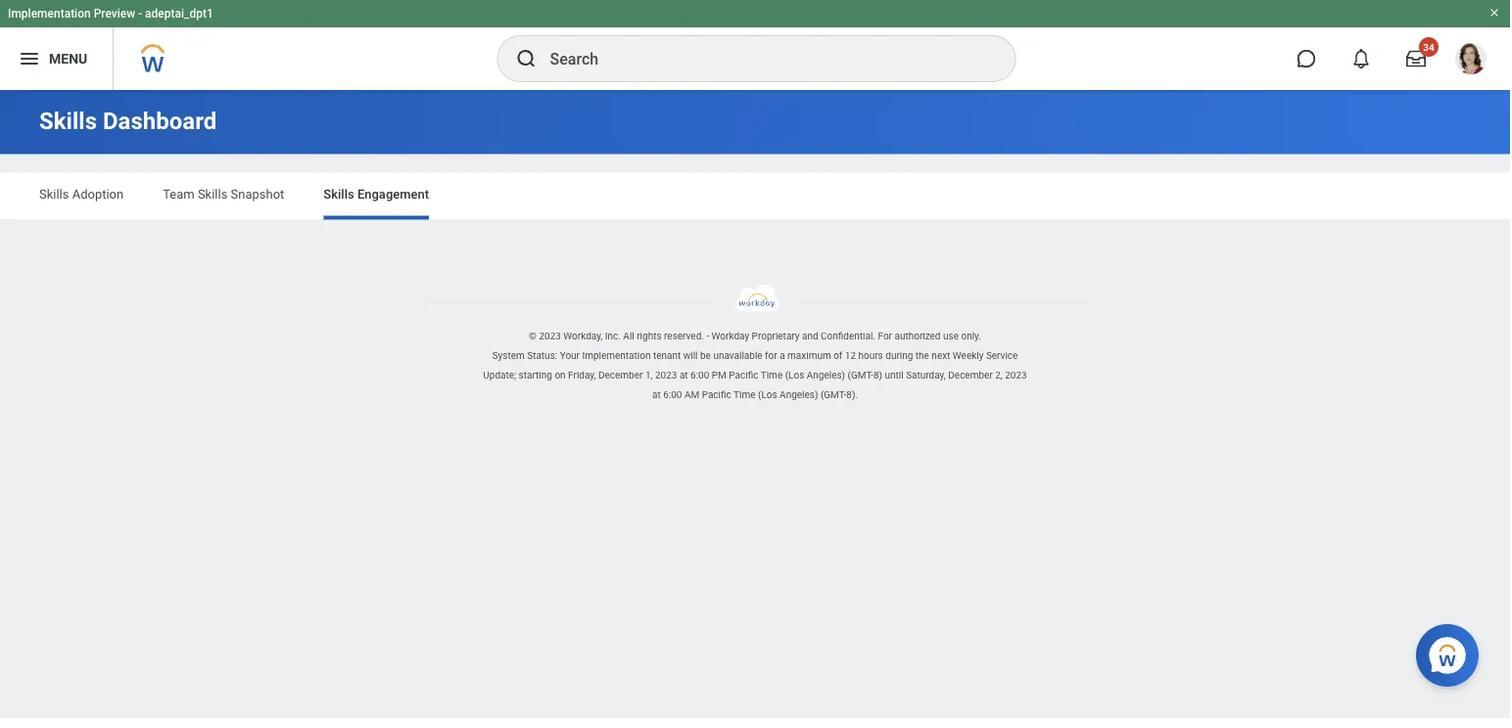 Task type: locate. For each thing, give the bounding box(es) containing it.
footer
[[0, 285, 1510, 405]]

(gmt- up 8).
[[848, 370, 874, 382]]

1 horizontal spatial time
[[761, 370, 783, 382]]

0 vertical spatial implementation
[[8, 7, 91, 21]]

december left 1, at the left of the page
[[598, 370, 643, 382]]

authorized
[[895, 331, 941, 342]]

- inside 'menu' banner
[[138, 7, 142, 21]]

skills for skills engagement
[[324, 187, 354, 202]]

- inside "© 2023 workday, inc. all rights reserved. - workday proprietary and confidential. for authorized use only. system status: your implementation tenant will be unavailable for a maximum of 12 hours during the next weekly service update; starting on friday, december 1, 2023 at 6:00 pm pacific time (los angeles) (gmt-8) until saturday, december 2, 2023 at 6:00 am pacific time (los angeles) (gmt-8)."
[[707, 331, 709, 342]]

0 horizontal spatial (los
[[758, 389, 777, 401]]

(gmt-
[[848, 370, 874, 382], [821, 389, 847, 401]]

1 horizontal spatial (gmt-
[[848, 370, 874, 382]]

time down the for
[[761, 370, 783, 382]]

engagement
[[357, 187, 429, 202]]

0 vertical spatial (los
[[785, 370, 804, 382]]

1 vertical spatial implementation
[[582, 350, 651, 362]]

1 vertical spatial (gmt-
[[821, 389, 847, 401]]

pacific down pm
[[702, 389, 731, 401]]

0 vertical spatial -
[[138, 7, 142, 21]]

0 vertical spatial time
[[761, 370, 783, 382]]

profile logan mcneil image
[[1455, 43, 1487, 78]]

1 horizontal spatial implementation
[[582, 350, 651, 362]]

time down unavailable
[[734, 389, 756, 401]]

at down the "will"
[[680, 370, 688, 382]]

0 horizontal spatial december
[[598, 370, 643, 382]]

1 vertical spatial angeles)
[[780, 389, 818, 401]]

implementation up menu dropdown button
[[8, 7, 91, 21]]

0 vertical spatial 6:00
[[691, 370, 709, 382]]

6:00
[[691, 370, 709, 382], [663, 389, 682, 401]]

on
[[555, 370, 566, 382]]

workday
[[712, 331, 749, 342]]

your
[[560, 350, 580, 362]]

©
[[529, 331, 537, 342]]

0 horizontal spatial 2023
[[539, 331, 561, 342]]

skills
[[39, 107, 97, 135], [39, 187, 69, 202], [198, 187, 228, 202], [324, 187, 354, 202]]

skills dashboard
[[39, 107, 217, 135]]

1,
[[645, 370, 653, 382]]

team skills snapshot
[[163, 187, 284, 202]]

0 horizontal spatial at
[[652, 389, 661, 401]]

2023 right © on the top of the page
[[539, 331, 561, 342]]

1 horizontal spatial -
[[707, 331, 709, 342]]

time
[[761, 370, 783, 382], [734, 389, 756, 401]]

angeles) down the maximum
[[780, 389, 818, 401]]

0 horizontal spatial -
[[138, 7, 142, 21]]

confidential.
[[821, 331, 876, 342]]

will
[[683, 350, 698, 362]]

dashboard
[[103, 107, 217, 135]]

pacific
[[729, 370, 759, 382], [702, 389, 731, 401]]

proprietary
[[752, 331, 800, 342]]

update;
[[483, 370, 516, 382]]

-
[[138, 7, 142, 21], [707, 331, 709, 342]]

1 vertical spatial 6:00
[[663, 389, 682, 401]]

at down 1, at the left of the page
[[652, 389, 661, 401]]

only.
[[961, 331, 981, 342]]

reserved.
[[664, 331, 704, 342]]

(los down the for
[[758, 389, 777, 401]]

implementation
[[8, 7, 91, 21], [582, 350, 651, 362]]

(gmt- down of
[[821, 389, 847, 401]]

skills left adoption
[[39, 187, 69, 202]]

1 horizontal spatial at
[[680, 370, 688, 382]]

implementation down inc.
[[582, 350, 651, 362]]

inbox large image
[[1406, 49, 1426, 69]]

1 horizontal spatial (los
[[785, 370, 804, 382]]

of
[[834, 350, 843, 362]]

34
[[1423, 41, 1435, 53]]

2023
[[539, 331, 561, 342], [655, 370, 677, 382], [1005, 370, 1027, 382]]

team
[[163, 187, 195, 202]]

0 horizontal spatial time
[[734, 389, 756, 401]]

2 horizontal spatial 2023
[[1005, 370, 1027, 382]]

34 button
[[1395, 37, 1439, 80]]

at
[[680, 370, 688, 382], [652, 389, 661, 401]]

tab list
[[20, 173, 1491, 220]]

december
[[598, 370, 643, 382], [948, 370, 993, 382]]

skills for skills adoption
[[39, 187, 69, 202]]

0 horizontal spatial implementation
[[8, 7, 91, 21]]

december down weekly
[[948, 370, 993, 382]]

pacific down unavailable
[[729, 370, 759, 382]]

- right preview
[[138, 7, 142, 21]]

0 horizontal spatial (gmt-
[[821, 389, 847, 401]]

0 vertical spatial at
[[680, 370, 688, 382]]

rights
[[637, 331, 662, 342]]

1 vertical spatial (los
[[758, 389, 777, 401]]

close environment banner image
[[1489, 7, 1501, 19]]

6:00 left am on the left bottom of the page
[[663, 389, 682, 401]]

1 horizontal spatial 6:00
[[691, 370, 709, 382]]

skills left engagement
[[324, 187, 354, 202]]

angeles)
[[807, 370, 845, 382], [780, 389, 818, 401]]

skills down the menu
[[39, 107, 97, 135]]

1 vertical spatial -
[[707, 331, 709, 342]]

© 2023 workday, inc. all rights reserved. - workday proprietary and confidential. for authorized use only. system status: your implementation tenant will be unavailable for a maximum of 12 hours during the next weekly service update; starting on friday, december 1, 2023 at 6:00 pm pacific time (los angeles) (gmt-8) until saturday, december 2, 2023 at 6:00 am pacific time (los angeles) (gmt-8).
[[483, 331, 1027, 401]]

2023 right 2,
[[1005, 370, 1027, 382]]

6:00 left pm
[[691, 370, 709, 382]]

- up be at left
[[707, 331, 709, 342]]

tab list containing skills adoption
[[20, 173, 1491, 220]]

8).
[[847, 389, 858, 401]]

2 december from the left
[[948, 370, 993, 382]]

notifications large image
[[1352, 49, 1371, 69]]

(los
[[785, 370, 804, 382], [758, 389, 777, 401]]

tab list inside skills dashboard main content
[[20, 173, 1491, 220]]

angeles) down of
[[807, 370, 845, 382]]

adeptai_dpt1
[[145, 7, 213, 21]]

(los down the maximum
[[785, 370, 804, 382]]

and
[[802, 331, 818, 342]]

1 horizontal spatial december
[[948, 370, 993, 382]]

workday,
[[564, 331, 603, 342]]

menu button
[[0, 27, 113, 90]]

2023 right 1, at the left of the page
[[655, 370, 677, 382]]



Task type: vqa. For each thing, say whether or not it's contained in the screenshot.
Belonging & Diversity
no



Task type: describe. For each thing, give the bounding box(es) containing it.
1 horizontal spatial 2023
[[655, 370, 677, 382]]

friday,
[[568, 370, 596, 382]]

skills dashboard main content
[[0, 90, 1510, 253]]

maximum
[[788, 350, 831, 362]]

preview
[[94, 7, 135, 21]]

for
[[765, 350, 777, 362]]

until
[[885, 370, 904, 382]]

implementation inside 'menu' banner
[[8, 7, 91, 21]]

footer containing © 2023 workday, inc. all rights reserved. - workday proprietary and confidential. for authorized use only. system status: your implementation tenant will be unavailable for a maximum of 12 hours during the next weekly service update; starting on friday, december 1, 2023 at 6:00 pm pacific time (los angeles) (gmt-8) until saturday, december 2, 2023 at 6:00 am pacific time (los angeles) (gmt-8).
[[0, 285, 1510, 405]]

saturday,
[[906, 370, 946, 382]]

menu banner
[[0, 0, 1510, 90]]

0 vertical spatial angeles)
[[807, 370, 845, 382]]

skills right team
[[198, 187, 228, 202]]

search image
[[515, 47, 538, 71]]

menu
[[49, 51, 87, 67]]

weekly
[[953, 350, 984, 362]]

1 vertical spatial pacific
[[702, 389, 731, 401]]

12
[[845, 350, 856, 362]]

implementation inside "© 2023 workday, inc. all rights reserved. - workday proprietary and confidential. for authorized use only. system status: your implementation tenant will be unavailable for a maximum of 12 hours during the next weekly service update; starting on friday, december 1, 2023 at 6:00 pm pacific time (los angeles) (gmt-8) until saturday, december 2, 2023 at 6:00 am pacific time (los angeles) (gmt-8)."
[[582, 350, 651, 362]]

next
[[932, 350, 950, 362]]

1 vertical spatial at
[[652, 389, 661, 401]]

system
[[492, 350, 525, 362]]

the
[[916, 350, 929, 362]]

implementation preview -   adeptai_dpt1
[[8, 7, 213, 21]]

hours
[[858, 350, 883, 362]]

starting
[[519, 370, 552, 382]]

1 december from the left
[[598, 370, 643, 382]]

inc.
[[605, 331, 621, 342]]

service
[[986, 350, 1018, 362]]

0 vertical spatial (gmt-
[[848, 370, 874, 382]]

skills engagement
[[324, 187, 429, 202]]

pm
[[712, 370, 727, 382]]

be
[[700, 350, 711, 362]]

tenant
[[653, 350, 681, 362]]

snapshot
[[231, 187, 284, 202]]

unavailable
[[713, 350, 763, 362]]

Search Workday  search field
[[550, 37, 975, 80]]

skills adoption
[[39, 187, 124, 202]]

use
[[943, 331, 959, 342]]

skills for skills dashboard
[[39, 107, 97, 135]]

a
[[780, 350, 785, 362]]

justify image
[[18, 47, 41, 71]]

1 vertical spatial time
[[734, 389, 756, 401]]

8)
[[874, 370, 883, 382]]

for
[[878, 331, 892, 342]]

0 horizontal spatial 6:00
[[663, 389, 682, 401]]

2,
[[995, 370, 1003, 382]]

during
[[886, 350, 913, 362]]

all
[[623, 331, 634, 342]]

am
[[685, 389, 699, 401]]

adoption
[[72, 187, 124, 202]]

0 vertical spatial pacific
[[729, 370, 759, 382]]

status:
[[527, 350, 558, 362]]



